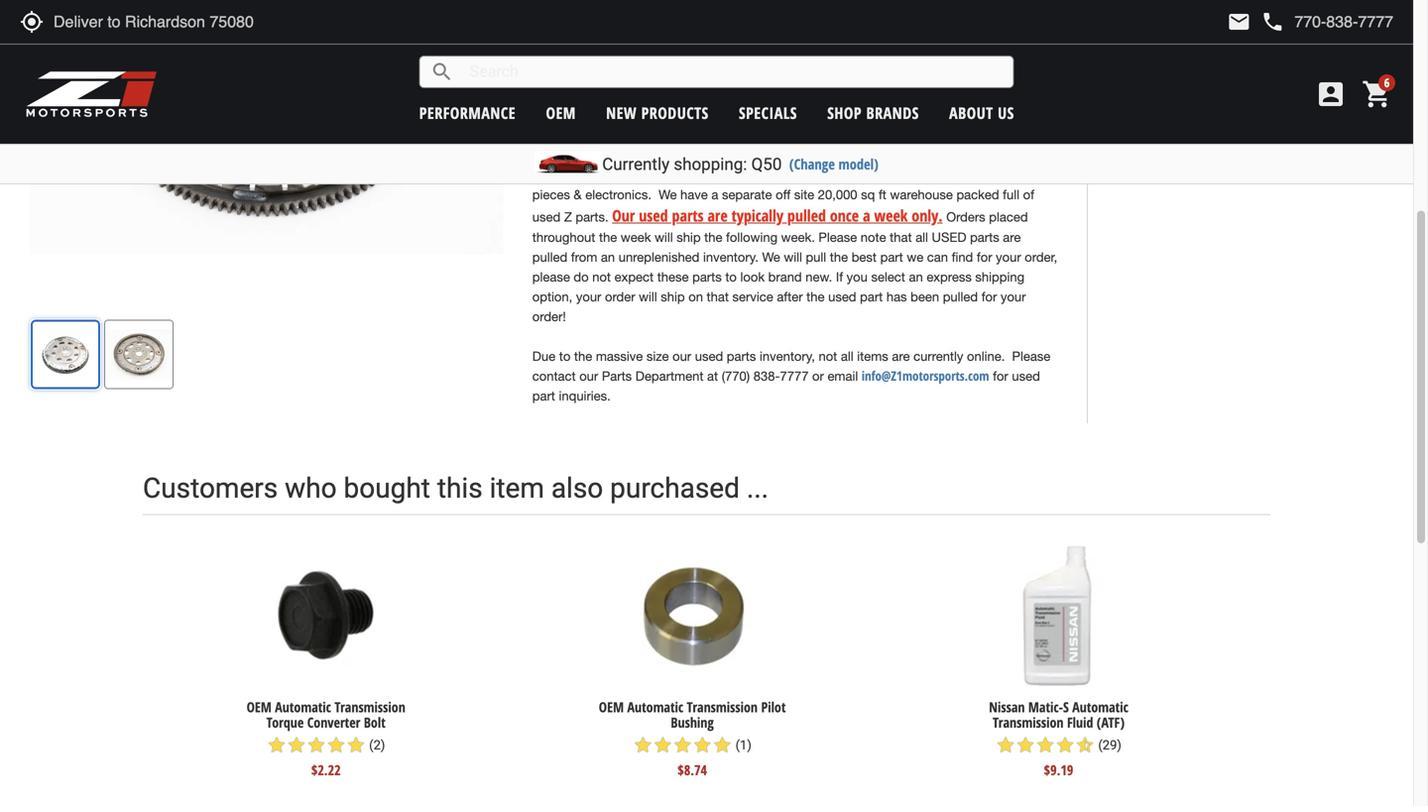 Task type: vqa. For each thing, say whether or not it's contained in the screenshot.
fifth star from right
yes



Task type: locate. For each thing, give the bounding box(es) containing it.
of up have
[[705, 167, 717, 183]]

oem left bushing
[[599, 698, 624, 717]]

also right item
[[551, 472, 604, 505]]

1 horizontal spatial an
[[909, 269, 923, 285]]

0 vertical spatial we
[[659, 187, 677, 202]]

large
[[617, 167, 645, 183]]

the down parts.
[[599, 230, 617, 245]]

model)
[[839, 154, 879, 174]]

2 vertical spatial will
[[639, 289, 658, 304]]

offers
[[574, 104, 605, 123]]

1 horizontal spatial our
[[673, 349, 692, 364]]

products
[[642, 102, 709, 124]]

converter
[[307, 713, 361, 732]]

ft
[[879, 187, 887, 202]]

1 horizontal spatial not
[[819, 349, 838, 364]]

please down once
[[819, 230, 857, 245]]

0 vertical spatial a
[[607, 167, 614, 183]]

the up if
[[830, 249, 848, 265]]

$9.19
[[1044, 761, 1074, 780]]

0 vertical spatial of
[[705, 167, 717, 183]]

7777
[[780, 368, 809, 384]]

a right have
[[712, 187, 719, 202]]

0 vertical spatial to
[[994, 167, 1006, 183]]

pulled down express
[[943, 289, 978, 304]]

s
[[1064, 698, 1069, 717]]

these
[[658, 269, 689, 285]]

pulled up please
[[533, 249, 568, 265]]

0 vertical spatial that
[[890, 230, 912, 245]]

not right do
[[593, 269, 611, 285]]

size
[[647, 349, 669, 364]]

our up department
[[673, 349, 692, 364]]

that right on
[[707, 289, 729, 304]]

1 vertical spatial will
[[784, 249, 803, 265]]

8 star from the left
[[673, 736, 693, 756]]

1 horizontal spatial week
[[875, 205, 908, 226]]

not up the or
[[819, 349, 838, 364]]

0 vertical spatial an
[[601, 249, 615, 265]]

fluid
[[1068, 713, 1094, 732]]

oem inside oem automatic transmission torque converter bolt star star star star star (2) $2.22
[[247, 698, 272, 717]]

0 vertical spatial please
[[819, 230, 857, 245]]

0 horizontal spatial please
[[819, 230, 857, 245]]

service
[[733, 289, 774, 304]]

0 horizontal spatial an
[[601, 249, 615, 265]]

1 vertical spatial our
[[580, 368, 599, 384]]

0 horizontal spatial pulled
[[533, 249, 568, 265]]

0 horizontal spatial a
[[607, 167, 614, 183]]

placed
[[990, 209, 1028, 225]]

20,000
[[818, 187, 858, 202]]

to inside orders placed throughout the week will ship the following week. please note that all used parts are pulled from an unreplenished inventory. we will pull the best part we can find for your order, please do not expect these parts to look brand new. if you select an express shipping option, your order will ship on that service after the used part has been pulled for your order!
[[726, 269, 737, 285]]

ship down these at the top of the page
[[661, 289, 685, 304]]

find
[[952, 249, 974, 265]]

1 vertical spatial not
[[819, 349, 838, 364]]

we up brand
[[762, 249, 781, 265]]

parts,
[[785, 167, 817, 183]]

on
[[689, 289, 703, 304]]

customers who bought this item also purchased ...
[[143, 472, 769, 505]]

0 horizontal spatial are
[[708, 205, 728, 226]]

parts down have
[[672, 205, 704, 226]]

1 vertical spatial an
[[909, 269, 923, 285]]

also right z1
[[548, 104, 570, 123]]

will down expect
[[639, 289, 658, 304]]

2 vertical spatial to
[[559, 349, 571, 364]]

1 vertical spatial are
[[1003, 230, 1021, 245]]

pulled
[[788, 205, 826, 226], [533, 249, 568, 265], [943, 289, 978, 304]]

1 vertical spatial week
[[621, 230, 651, 245]]

1 vertical spatial we
[[762, 249, 781, 265]]

part up select
[[881, 249, 904, 265]]

0 horizontal spatial our
[[580, 368, 599, 384]]

we maintain a large inventory of used oem parts, from engines & transmissions to interior pieces & electronics.  we have a separate off site 20,000 sq ft warehouse packed full of used z parts.
[[533, 167, 1049, 225]]

pulled down site
[[788, 205, 826, 226]]

oem link
[[546, 102, 576, 124]]

plates
[[822, 104, 854, 123]]

2 vertical spatial part
[[533, 388, 556, 404]]

an
[[601, 249, 615, 265], [909, 269, 923, 285]]

oem for oem automatic transmission pilot bushing star star star star star (1) $8.74
[[599, 698, 624, 717]]

1 horizontal spatial pulled
[[788, 205, 826, 226]]

0 vertical spatial part
[[881, 249, 904, 265]]

1 horizontal spatial of
[[1024, 187, 1035, 202]]

1 horizontal spatial please
[[1013, 349, 1051, 364]]

0 vertical spatial week
[[875, 205, 908, 226]]

0 horizontal spatial not
[[593, 269, 611, 285]]

1 vertical spatial of
[[1024, 187, 1035, 202]]

0 horizontal spatial &
[[574, 187, 582, 202]]

currently shopping: q50 (change model)
[[602, 154, 879, 174]]

after
[[777, 289, 803, 304]]

to
[[994, 167, 1006, 183], [726, 269, 737, 285], [559, 349, 571, 364]]

search
[[430, 60, 454, 84]]

0 horizontal spatial we
[[659, 187, 677, 202]]

part down contact
[[533, 388, 556, 404]]

that left all
[[890, 230, 912, 245]]

we
[[659, 187, 677, 202], [762, 249, 781, 265]]

are down have
[[708, 205, 728, 226]]

sq
[[861, 187, 875, 202]]

1 vertical spatial also
[[551, 472, 604, 505]]

week down our
[[621, 230, 651, 245]]

2 vertical spatial for
[[993, 368, 1009, 384]]

due
[[533, 349, 556, 364]]

1 vertical spatial please
[[1013, 349, 1051, 364]]

for right 'info@z1motorsports.com'
[[993, 368, 1009, 384]]

please inside due to the massive size our used parts inventory, not all items are currently online.  please contact our parts department at (770) 838-7777 or email
[[1013, 349, 1051, 364]]

& down we maintain
[[574, 187, 582, 202]]

12 star from the left
[[1016, 736, 1036, 756]]

1 horizontal spatial &
[[899, 167, 908, 183]]

week inside orders placed throughout the week will ship the following week. please note that all used parts are pulled from an unreplenished inventory. we will pull the best part we can find for your order, please do not expect these parts to look brand new. if you select an express shipping option, your order will ship on that service after the used part has been pulled for your order!
[[621, 230, 651, 245]]

oem inside "oem automatic transmission pilot bushing star star star star star (1) $8.74"
[[599, 698, 624, 717]]

brands
[[867, 102, 920, 124]]

order!
[[533, 309, 566, 324]]

about us
[[950, 102, 1015, 124]]

contact
[[533, 368, 576, 384]]

ship
[[677, 230, 701, 245], [661, 289, 685, 304]]

1 horizontal spatial are
[[1003, 230, 1021, 245]]

our
[[673, 349, 692, 364], [580, 368, 599, 384]]

0 horizontal spatial to
[[559, 349, 571, 364]]

transmission inside "oem automatic transmission pilot bushing star star star star star (1) $8.74"
[[687, 698, 758, 717]]

parts inside due to the massive size our used parts inventory, not all items are currently online.  please contact our parts department at (770) 838-7777 or email
[[727, 349, 756, 364]]

nissan
[[989, 698, 1025, 717]]

transmission left the fluid
[[993, 713, 1064, 732]]

expect
[[615, 269, 654, 285]]

0 vertical spatial for
[[977, 249, 993, 265]]

express
[[927, 269, 972, 285]]

oem left converter
[[247, 698, 272, 717]]

0 horizontal spatial week
[[621, 230, 651, 245]]

about
[[950, 102, 994, 124]]

transmission inside oem automatic transmission torque converter bolt star star star star star (2) $2.22
[[335, 698, 406, 717]]

ship up unreplenished
[[677, 230, 701, 245]]

will down week.
[[784, 249, 803, 265]]

oem up off
[[752, 167, 781, 183]]

account_box link
[[1311, 78, 1352, 110]]

2 horizontal spatial to
[[994, 167, 1006, 183]]

0 vertical spatial not
[[593, 269, 611, 285]]

will up unreplenished
[[655, 230, 673, 245]]

please
[[819, 230, 857, 245], [1013, 349, 1051, 364]]

0 vertical spatial our
[[673, 349, 692, 364]]

1 horizontal spatial we
[[762, 249, 781, 265]]

order,
[[1025, 249, 1058, 265]]

an down we
[[909, 269, 923, 285]]

oem
[[546, 102, 576, 124], [752, 167, 781, 183], [247, 698, 272, 717], [599, 698, 624, 717]]

2 star from the left
[[287, 736, 307, 756]]

transmission up (1)
[[687, 698, 758, 717]]

1 horizontal spatial a
[[712, 187, 719, 202]]

oem for oem
[[546, 102, 576, 124]]

from engines
[[821, 167, 896, 183]]

inquiries.
[[559, 388, 611, 404]]

we down the inventory
[[659, 187, 677, 202]]

1 vertical spatial to
[[726, 269, 737, 285]]

1 horizontal spatial to
[[726, 269, 737, 285]]

your down do
[[576, 289, 602, 304]]

2 vertical spatial pulled
[[943, 289, 978, 304]]

matic-
[[1029, 698, 1064, 717]]

of
[[705, 167, 717, 183], [1024, 187, 1035, 202]]

infiniti
[[653, 42, 696, 61]]

who
[[285, 472, 337, 505]]

the up contact
[[574, 349, 593, 364]]

for used part inquiries.
[[533, 368, 1041, 404]]

4 star from the left
[[326, 736, 346, 756]]

0 vertical spatial are
[[708, 205, 728, 226]]

to inside we maintain a large inventory of used oem parts, from engines & transmissions to interior pieces & electronics.  we have a separate off site 20,000 sq ft warehouse packed full of used z parts.
[[994, 167, 1006, 183]]

0 vertical spatial &
[[899, 167, 908, 183]]

your down shipping
[[1001, 289, 1026, 304]]

q50
[[752, 154, 782, 174]]

our up inquiries.
[[580, 368, 599, 384]]

please
[[533, 269, 570, 285]]

to right the "due"
[[559, 349, 571, 364]]

are down 'placed'
[[1003, 230, 1021, 245]]

0 horizontal spatial of
[[705, 167, 717, 183]]

an right from
[[601, 249, 615, 265]]

oem for oem automatic transmission torque converter bolt star star star star star (2) $2.22
[[247, 698, 272, 717]]

2 vertical spatial a
[[863, 205, 871, 226]]

for right find
[[977, 249, 993, 265]]

also
[[548, 104, 570, 123], [551, 472, 604, 505]]

to down inventory.
[[726, 269, 737, 285]]

transmission up (2)
[[335, 698, 406, 717]]

1 horizontal spatial that
[[890, 230, 912, 245]]

oem right z1
[[546, 102, 576, 124]]

for down shipping
[[982, 289, 997, 304]]

parts
[[602, 368, 632, 384]]

3 star from the left
[[307, 736, 326, 756]]

part down you
[[860, 289, 883, 304]]

z1 motorsports logo image
[[25, 69, 158, 119]]

star
[[267, 736, 287, 756], [287, 736, 307, 756], [307, 736, 326, 756], [326, 736, 346, 756], [346, 736, 366, 756], [633, 736, 653, 756], [653, 736, 673, 756], [673, 736, 693, 756], [693, 736, 713, 756], [713, 736, 733, 756], [996, 736, 1016, 756], [1016, 736, 1036, 756], [1036, 736, 1056, 756], [1056, 736, 1076, 756]]

to up full
[[994, 167, 1006, 183]]

please down shipping
[[1013, 349, 1051, 364]]

a down sq
[[863, 205, 871, 226]]

new products
[[606, 102, 709, 124]]

of right full
[[1024, 187, 1035, 202]]

this
[[437, 472, 483, 505]]

parts up (770) at the top right of page
[[727, 349, 756, 364]]

1 vertical spatial that
[[707, 289, 729, 304]]

& up warehouse
[[899, 167, 908, 183]]

orders
[[947, 209, 986, 225]]

q60
[[700, 42, 730, 61]]

bought
[[344, 472, 431, 505]]

specials link
[[739, 102, 798, 124]]

your up shipping
[[996, 249, 1022, 265]]

massive
[[596, 349, 643, 364]]

site
[[794, 187, 815, 202]]

transmission
[[722, 104, 793, 123], [335, 698, 406, 717], [687, 698, 758, 717], [993, 713, 1064, 732]]

a left the large
[[607, 167, 614, 183]]

week down ft
[[875, 205, 908, 226]]

coupe
[[734, 42, 781, 61]]

shop
[[828, 102, 862, 124]]



Task type: describe. For each thing, give the bounding box(es) containing it.
parts up on
[[693, 269, 722, 285]]

all items
[[841, 349, 889, 364]]

performance
[[419, 102, 516, 124]]

phone
[[1261, 10, 1285, 34]]

shopping_cart
[[1362, 78, 1394, 110]]

look
[[741, 269, 765, 285]]

2 horizontal spatial a
[[863, 205, 871, 226]]

the down new.
[[807, 289, 825, 304]]

week.
[[781, 230, 815, 245]]

used inside due to the massive size our used parts inventory, not all items are currently online.  please contact our parts department at (770) 838-7777 or email
[[695, 349, 723, 364]]

(change model) link
[[790, 154, 879, 174]]

us
[[998, 102, 1015, 124]]

automatic inside oem automatic transmission torque converter bolt star star star star star (2) $2.22
[[275, 698, 331, 717]]

interior
[[1009, 167, 1049, 183]]

inventory,
[[760, 349, 815, 364]]

10 star from the left
[[713, 736, 733, 756]]

Search search field
[[454, 57, 1014, 87]]

(29)
[[1099, 738, 1122, 753]]

all
[[916, 230, 929, 245]]

0 vertical spatial pulled
[[788, 205, 826, 226]]

note
[[861, 230, 887, 245]]

oem automatic transmission pilot bushing star star star star star (1) $8.74
[[599, 698, 786, 780]]

1 vertical spatial a
[[712, 187, 719, 202]]

used
[[932, 230, 967, 245]]

once
[[830, 205, 859, 226]]

5 star from the left
[[346, 736, 366, 756]]

full
[[1003, 187, 1020, 202]]

option,
[[533, 289, 573, 304]]

mail link
[[1228, 10, 1252, 34]]

transmission down search "search box"
[[722, 104, 793, 123]]

2 horizontal spatial pulled
[[943, 289, 978, 304]]

shipping
[[976, 269, 1025, 285]]

bushing
[[671, 713, 714, 732]]

0 vertical spatial will
[[655, 230, 673, 245]]

specials
[[739, 102, 798, 124]]

the inside due to the massive size our used parts inventory, not all items are currently online.  please contact our parts department at (770) 838-7777 or email
[[574, 349, 593, 364]]

not inside orders placed throughout the week will ship the following week. please note that all used parts are pulled from an unreplenished inventory. we will pull the best part we can find for your order, please do not expect these parts to look brand new. if you select an express shipping option, your order will ship on that service after the used part has been pulled for your order!
[[593, 269, 611, 285]]

pull
[[806, 249, 827, 265]]

please inside orders placed throughout the week will ship the following week. please note that all used parts are pulled from an unreplenished inventory. we will pull the best part we can find for your order, please do not expect these parts to look brand new. if you select an express shipping option, your order will ship on that service after the used part has been pulled for your order!
[[819, 230, 857, 245]]

$2.22
[[311, 761, 341, 780]]

do
[[574, 269, 589, 285]]

flex
[[797, 104, 818, 123]]

14 star from the left
[[1056, 736, 1076, 756]]

1 vertical spatial part
[[860, 289, 883, 304]]

1 vertical spatial for
[[982, 289, 997, 304]]

following
[[726, 230, 778, 245]]

star_half
[[1076, 736, 1095, 756]]

1 vertical spatial ship
[[661, 289, 685, 304]]

shopping_cart link
[[1357, 78, 1394, 110]]

are inside orders placed throughout the week will ship the following week. please note that all used parts are pulled from an unreplenished inventory. we will pull the best part we can find for your order, please do not expect these parts to look brand new. if you select an express shipping option, your order will ship on that service after the used part has been pulled for your order!
[[1003, 230, 1021, 245]]

0 vertical spatial also
[[548, 104, 570, 123]]

we maintain
[[533, 167, 603, 183]]

parts down "orders"
[[970, 230, 1000, 245]]

shop brands link
[[828, 102, 920, 124]]

vhr
[[638, 104, 659, 123]]

$8.74
[[678, 761, 707, 780]]

select
[[872, 269, 906, 285]]

2014-
[[572, 42, 614, 61]]

part inside for used part inquiries.
[[533, 388, 556, 404]]

(atf)
[[1097, 713, 1125, 732]]

9 star from the left
[[693, 736, 713, 756]]

packed
[[957, 187, 1000, 202]]

been
[[911, 289, 940, 304]]

13 star from the left
[[1036, 736, 1056, 756]]

transmission inside nissan matic-s automatic transmission fluid (atf) star star star star star_half (29) $9.19
[[993, 713, 1064, 732]]

department
[[636, 368, 704, 384]]

pieces
[[533, 187, 570, 202]]

transmissions
[[911, 167, 991, 183]]

has
[[887, 289, 907, 304]]

...
[[747, 472, 769, 505]]

automatic inside nissan matic-s automatic transmission fluid (atf) star star star star star_half (29) $9.19
[[1073, 698, 1129, 717]]

our
[[612, 205, 635, 226]]

best
[[852, 249, 877, 265]]

new
[[606, 102, 637, 124]]

for inside for used part inquiries.
[[993, 368, 1009, 384]]

due to the massive size our used parts inventory, not all items are currently online.  please contact our parts department at (770) 838-7777 or email
[[533, 349, 1051, 384]]

7 star from the left
[[653, 736, 673, 756]]

1 vertical spatial pulled
[[533, 249, 568, 265]]

we inside we maintain a large inventory of used oem parts, from engines & transmissions to interior pieces & electronics.  we have a separate off site 20,000 sq ft warehouse packed full of used z parts.
[[659, 187, 677, 202]]

my_location
[[20, 10, 44, 34]]

typically
[[732, 205, 784, 226]]

mail phone
[[1228, 10, 1285, 34]]

new vhr automatic transmission flex plates link
[[609, 104, 854, 123]]

1 star from the left
[[267, 736, 287, 756]]

off
[[776, 187, 791, 202]]

we inside orders placed throughout the week will ship the following week. please note that all used parts are pulled from an unreplenished inventory. we will pull the best part we can find for your order, please do not expect these parts to look brand new. if you select an express shipping option, your order will ship on that service after the used part has been pulled for your order!
[[762, 249, 781, 265]]

the up inventory.
[[705, 230, 723, 245]]

6 star from the left
[[633, 736, 653, 756]]

if
[[836, 269, 843, 285]]

1 vertical spatial &
[[574, 187, 582, 202]]

customers
[[143, 472, 278, 505]]

inventory
[[649, 167, 702, 183]]

oem inside we maintain a large inventory of used oem parts, from engines & transmissions to interior pieces & electronics.  we have a separate off site 20,000 sq ft warehouse packed full of used z parts.
[[752, 167, 781, 183]]

brand
[[769, 269, 802, 285]]

(2)
[[369, 738, 385, 753]]

info@z1motorsports.com link
[[862, 367, 990, 385]]

z1 also offers new vhr automatic transmission flex plates !
[[533, 104, 858, 123]]

not inside due to the massive size our used parts inventory, not all items are currently online.  please contact our parts department at (770) 838-7777 or email
[[819, 349, 838, 364]]

order
[[605, 289, 636, 304]]

nissan matic-s automatic transmission fluid (atf) star star star star star_half (29) $9.19
[[989, 698, 1129, 780]]

item
[[490, 472, 545, 505]]

performance link
[[419, 102, 516, 124]]

new.
[[806, 269, 833, 285]]

at
[[707, 368, 718, 384]]

mail
[[1228, 10, 1252, 34]]

purchased
[[610, 472, 740, 505]]

0 horizontal spatial that
[[707, 289, 729, 304]]

used inside for used part inquiries.
[[1012, 368, 1041, 384]]

used inside orders placed throughout the week will ship the following week. please note that all used parts are pulled from an unreplenished inventory. we will pull the best part we can find for your order, please do not expect these parts to look brand new. if you select an express shipping option, your order will ship on that service after the used part has been pulled for your order!
[[829, 289, 857, 304]]

z1
[[533, 104, 545, 123]]

z
[[564, 209, 572, 225]]

bolt
[[364, 713, 386, 732]]

to inside due to the massive size our used parts inventory, not all items are currently online.  please contact our parts department at (770) 838-7777 or email
[[559, 349, 571, 364]]

automatic inside "oem automatic transmission pilot bushing star star star star star (1) $8.74"
[[628, 698, 684, 717]]

11 star from the left
[[996, 736, 1016, 756]]

have
[[681, 187, 708, 202]]

phone link
[[1261, 10, 1394, 34]]

0 vertical spatial ship
[[677, 230, 701, 245]]

!
[[854, 104, 858, 123]]



